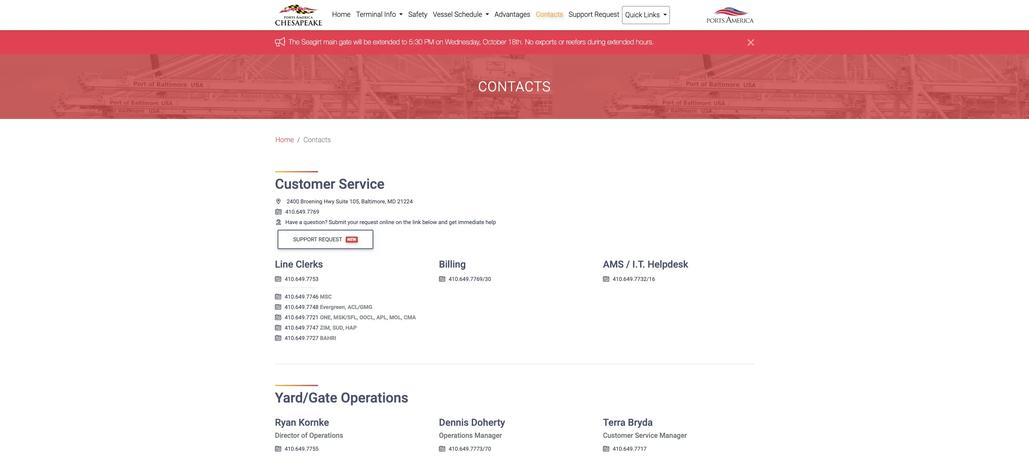 Task type: describe. For each thing, give the bounding box(es) containing it.
of
[[301, 432, 308, 441]]

2 vertical spatial contacts
[[304, 136, 331, 144]]

map marker alt image
[[275, 199, 282, 205]]

terminal
[[356, 10, 383, 19]]

410.649.7717
[[613, 446, 647, 453]]

hap
[[346, 325, 357, 332]]

5:30
[[409, 38, 423, 46]]

hours.
[[636, 38, 654, 46]]

oocl,
[[360, 315, 375, 321]]

phone office image for 410.649.7721
[[275, 316, 281, 321]]

i.t.
[[633, 259, 645, 270]]

410.649.7748 evergreen, acl/gmg
[[285, 305, 372, 311]]

reefers
[[566, 38, 586, 46]]

quick
[[626, 11, 643, 19]]

phone office image for 410.649.7732/16
[[603, 277, 609, 283]]

21224
[[397, 199, 413, 205]]

0 horizontal spatial home
[[276, 136, 294, 144]]

msk/sfl,
[[334, 315, 358, 321]]

immediate
[[458, 219, 484, 226]]

doherty
[[471, 417, 505, 429]]

below
[[422, 219, 437, 226]]

phone office image for 410.649.7769
[[275, 210, 282, 215]]

410.649.7732/16
[[613, 276, 655, 283]]

the seagirt main gate will be extended to 5:30 pm on wednesday, october 18th.  no exports or reefers during extended hours. link
[[289, 38, 654, 46]]

2 extended from the left
[[608, 38, 634, 46]]

suite
[[336, 199, 348, 205]]

0 horizontal spatial on
[[396, 219, 402, 226]]

have a question? submit your request online on the link below and get immediate help link
[[275, 219, 496, 226]]

/
[[626, 259, 630, 270]]

online
[[380, 219, 395, 226]]

one,
[[320, 315, 332, 321]]

410.649.7721 one, msk/sfl, oocl, apl, mol, cma
[[285, 315, 416, 321]]

clerks
[[296, 259, 323, 270]]

phone office image for 410.649.7755
[[275, 447, 281, 453]]

vessel
[[433, 10, 453, 19]]

ams / i.t. helpdesk
[[603, 259, 689, 270]]

pm
[[425, 38, 434, 46]]

terminal info
[[356, 10, 398, 19]]

october
[[483, 38, 506, 46]]

close image
[[748, 37, 754, 48]]

to
[[402, 38, 407, 46]]

safety link
[[406, 6, 430, 23]]

1 horizontal spatial request
[[595, 10, 620, 19]]

0 vertical spatial contacts
[[536, 10, 563, 19]]

wednesday,
[[445, 38, 481, 46]]

billing
[[439, 259, 466, 270]]

410.649.7769
[[285, 209, 319, 215]]

on inside the seagirt main gate will be extended to 5:30 pm on wednesday, october 18th.  no exports or reefers during extended hours. alert
[[436, 38, 443, 46]]

terminal info link
[[353, 6, 406, 23]]

quick links
[[626, 11, 662, 19]]

the
[[289, 38, 300, 46]]

phone office image for 410.649.7769/30
[[439, 277, 445, 283]]

vessel schedule link
[[430, 6, 492, 23]]

2400 broening hwy suite 105, baltimore, md 21224 link
[[275, 199, 413, 205]]

line
[[275, 259, 293, 270]]

cma
[[404, 315, 416, 321]]

phone office image for 410.649.7717
[[603, 447, 609, 453]]

help
[[486, 219, 496, 226]]

your
[[348, 219, 358, 226]]

dennis doherty operations manager
[[439, 417, 505, 441]]

exports
[[536, 38, 557, 46]]

410.649.7769 link
[[275, 209, 319, 215]]

safety
[[409, 10, 428, 19]]

phone office image for 410.649.7727
[[275, 336, 281, 342]]

410.649.7747 zim, sud, hap
[[285, 325, 357, 332]]

customer service
[[275, 176, 385, 193]]

advantages link
[[492, 6, 533, 23]]

gate
[[339, 38, 352, 46]]

sud,
[[333, 325, 344, 332]]

info
[[384, 10, 396, 19]]

yard/gate
[[275, 390, 337, 407]]

0 vertical spatial support request
[[569, 10, 620, 19]]

410.649.7747
[[285, 325, 319, 332]]

apl,
[[377, 315, 388, 321]]

the seagirt main gate will be extended to 5:30 pm on wednesday, october 18th.  no exports or reefers during extended hours. alert
[[0, 30, 1030, 55]]

terra
[[603, 417, 626, 429]]

during
[[588, 38, 606, 46]]



Task type: locate. For each thing, give the bounding box(es) containing it.
bryda
[[628, 417, 653, 429]]

line clerks
[[275, 259, 323, 270]]

phone office image left 410.649.7717 in the bottom right of the page
[[603, 447, 609, 453]]

seagirt
[[302, 38, 322, 46]]

0 horizontal spatial manager
[[475, 432, 502, 441]]

1 manager from the left
[[475, 432, 502, 441]]

phone office image inside "410.649.7717" link
[[603, 447, 609, 453]]

phone office image down billing
[[439, 277, 445, 283]]

new
[[347, 237, 356, 242]]

1 vertical spatial service
[[635, 432, 658, 441]]

no
[[525, 38, 534, 46]]

2 manager from the left
[[660, 432, 687, 441]]

contacts link
[[533, 6, 566, 23]]

0 horizontal spatial customer
[[275, 176, 335, 193]]

the
[[403, 219, 411, 226]]

the seagirt main gate will be extended to 5:30 pm on wednesday, october 18th.  no exports or reefers during extended hours.
[[289, 38, 654, 46]]

1 horizontal spatial service
[[635, 432, 658, 441]]

phone office image inside 410.649.7773/70 link
[[439, 447, 445, 453]]

phone office image for 410.649.7747
[[275, 326, 281, 332]]

request down submit
[[319, 237, 342, 243]]

0 vertical spatial home link
[[329, 6, 353, 23]]

phone office image down the director
[[275, 447, 281, 453]]

advantages
[[495, 10, 531, 19]]

links
[[644, 11, 660, 19]]

410.649.7753 link
[[275, 276, 319, 283]]

1 horizontal spatial home link
[[329, 6, 353, 23]]

1 horizontal spatial support request
[[569, 10, 620, 19]]

2400 broening hwy suite 105, baltimore, md 21224
[[287, 199, 413, 205]]

kornke
[[299, 417, 329, 429]]

or
[[559, 38, 565, 46]]

hwy
[[324, 199, 335, 205]]

1 vertical spatial on
[[396, 219, 402, 226]]

customer down terra
[[603, 432, 633, 441]]

support request
[[569, 10, 620, 19], [293, 237, 342, 243]]

1 vertical spatial support request
[[293, 237, 342, 243]]

0 vertical spatial on
[[436, 38, 443, 46]]

link
[[413, 219, 421, 226]]

on left the
[[396, 219, 402, 226]]

1 horizontal spatial support
[[569, 10, 593, 19]]

1 vertical spatial support
[[293, 237, 317, 243]]

410.649.7717 link
[[603, 446, 647, 453]]

phone office image left 410.649.7747
[[275, 326, 281, 332]]

105,
[[350, 199, 360, 205]]

0 horizontal spatial support request
[[293, 237, 342, 243]]

zim,
[[320, 325, 331, 332]]

broening
[[301, 199, 322, 205]]

quick links link
[[622, 6, 670, 24]]

410.649.7773/70 link
[[439, 446, 491, 453]]

director
[[275, 432, 300, 441]]

extended left to
[[373, 38, 400, 46]]

extended
[[373, 38, 400, 46], [608, 38, 634, 46]]

410.649.7769/30 link
[[439, 276, 491, 283]]

1 horizontal spatial on
[[436, 38, 443, 46]]

ryan
[[275, 417, 296, 429]]

phone office image down line
[[275, 277, 281, 283]]

on
[[436, 38, 443, 46], [396, 219, 402, 226]]

1 horizontal spatial home
[[332, 10, 351, 19]]

1 extended from the left
[[373, 38, 400, 46]]

bahri
[[320, 336, 336, 342]]

phone office image for 410.649.7748
[[275, 305, 281, 311]]

phone office image for 410.649.7753
[[275, 277, 281, 283]]

410.649.7753
[[285, 276, 319, 283]]

0 horizontal spatial home link
[[276, 135, 294, 146]]

410.649.7755 link
[[275, 446, 319, 453]]

1 vertical spatial home link
[[276, 135, 294, 146]]

ryan kornke director of operations
[[275, 417, 343, 441]]

410.649.7746 msc
[[285, 294, 332, 301]]

md
[[388, 199, 396, 205]]

have a question? submit your request online on the link below and get immediate help
[[285, 219, 496, 226]]

baltimore,
[[361, 199, 386, 205]]

410.649.7755
[[285, 446, 319, 453]]

phone office image left 410.649.7727
[[275, 336, 281, 342]]

acl/gmg
[[348, 305, 372, 311]]

0 vertical spatial service
[[339, 176, 385, 193]]

and
[[439, 219, 448, 226]]

support
[[569, 10, 593, 19], [293, 237, 317, 243]]

phone office image left 410.649.7773/70
[[439, 447, 445, 453]]

support request link
[[566, 6, 622, 23]]

phone office image left 410.649.7721
[[275, 316, 281, 321]]

0 horizontal spatial service
[[339, 176, 385, 193]]

ams
[[603, 259, 624, 270]]

home link
[[329, 6, 353, 23], [276, 135, 294, 146]]

operations inside ryan kornke director of operations
[[309, 432, 343, 441]]

0 vertical spatial home
[[332, 10, 351, 19]]

410.649.7727
[[285, 336, 319, 342]]

manager inside 'terra bryda customer service manager'
[[660, 432, 687, 441]]

phone office image inside 410.649.7753 link
[[275, 277, 281, 283]]

vessel schedule
[[433, 10, 484, 19]]

0 horizontal spatial request
[[319, 237, 342, 243]]

1 horizontal spatial extended
[[608, 38, 634, 46]]

410.649.7727 bahri
[[285, 336, 336, 342]]

service inside 'terra bryda customer service manager'
[[635, 432, 658, 441]]

410.649.7732/16 link
[[603, 276, 655, 283]]

phone office image down map marker alt icon
[[275, 210, 282, 215]]

phone office image left "410.649.7748"
[[275, 305, 281, 311]]

0 horizontal spatial support
[[293, 237, 317, 243]]

phone office image inside the 410.649.7732/16 link
[[603, 277, 609, 283]]

evergreen,
[[320, 305, 346, 311]]

get
[[449, 219, 457, 226]]

phone office image down ams
[[603, 277, 609, 283]]

manager
[[475, 432, 502, 441], [660, 432, 687, 441]]

mol,
[[390, 315, 403, 321]]

request left the quick
[[595, 10, 620, 19]]

1 vertical spatial request
[[319, 237, 342, 243]]

410.649.7769/30
[[449, 276, 491, 283]]

service down bryda
[[635, 432, 658, 441]]

support up 'reefers'
[[569, 10, 593, 19]]

service up 105,
[[339, 176, 385, 193]]

1 vertical spatial customer
[[603, 432, 633, 441]]

support request up during
[[569, 10, 620, 19]]

0 vertical spatial request
[[595, 10, 620, 19]]

main
[[324, 38, 337, 46]]

phone office image inside 410.649.7755 link
[[275, 447, 281, 453]]

customer
[[275, 176, 335, 193], [603, 432, 633, 441]]

0 vertical spatial customer
[[275, 176, 335, 193]]

1 horizontal spatial manager
[[660, 432, 687, 441]]

question?
[[304, 219, 328, 226]]

customer up 'broening'
[[275, 176, 335, 193]]

1 vertical spatial home
[[276, 136, 294, 144]]

terra bryda customer service manager
[[603, 417, 687, 441]]

support down a on the top left of the page
[[293, 237, 317, 243]]

18th.
[[508, 38, 523, 46]]

phone office image
[[275, 277, 281, 283], [439, 277, 445, 283], [275, 316, 281, 321], [275, 326, 281, 332], [275, 336, 281, 342], [275, 447, 281, 453]]

will
[[354, 38, 362, 46]]

410.649.7746
[[285, 294, 319, 301]]

bullhorn image
[[275, 37, 289, 47]]

1 horizontal spatial customer
[[603, 432, 633, 441]]

submit
[[329, 219, 346, 226]]

0 horizontal spatial extended
[[373, 38, 400, 46]]

on right pm
[[436, 38, 443, 46]]

user headset image
[[275, 220, 282, 226]]

phone office image inside "410.649.7769" link
[[275, 210, 282, 215]]

phone office image left '410.649.7746'
[[275, 295, 281, 301]]

phone office image inside 410.649.7769/30 link
[[439, 277, 445, 283]]

operations inside dennis doherty operations manager
[[439, 432, 473, 441]]

phone office image for 410.649.7773/70
[[439, 447, 445, 453]]

request
[[360, 219, 378, 226]]

0 vertical spatial support
[[569, 10, 593, 19]]

be
[[364, 38, 371, 46]]

yard/gate operations
[[275, 390, 409, 407]]

410.649.7748
[[285, 305, 319, 311]]

customer inside 'terra bryda customer service manager'
[[603, 432, 633, 441]]

helpdesk
[[648, 259, 689, 270]]

msc
[[320, 294, 332, 301]]

1 vertical spatial contacts
[[478, 79, 551, 95]]

extended right during
[[608, 38, 634, 46]]

support request down question?
[[293, 237, 342, 243]]

phone office image
[[275, 210, 282, 215], [603, 277, 609, 283], [275, 295, 281, 301], [275, 305, 281, 311], [439, 447, 445, 453], [603, 447, 609, 453]]

manager inside dennis doherty operations manager
[[475, 432, 502, 441]]

operations
[[341, 390, 409, 407], [309, 432, 343, 441], [439, 432, 473, 441]]

phone office image for 410.649.7746
[[275, 295, 281, 301]]



Task type: vqa. For each thing, say whether or not it's contained in the screenshot.
1st ▼ from the bottom
no



